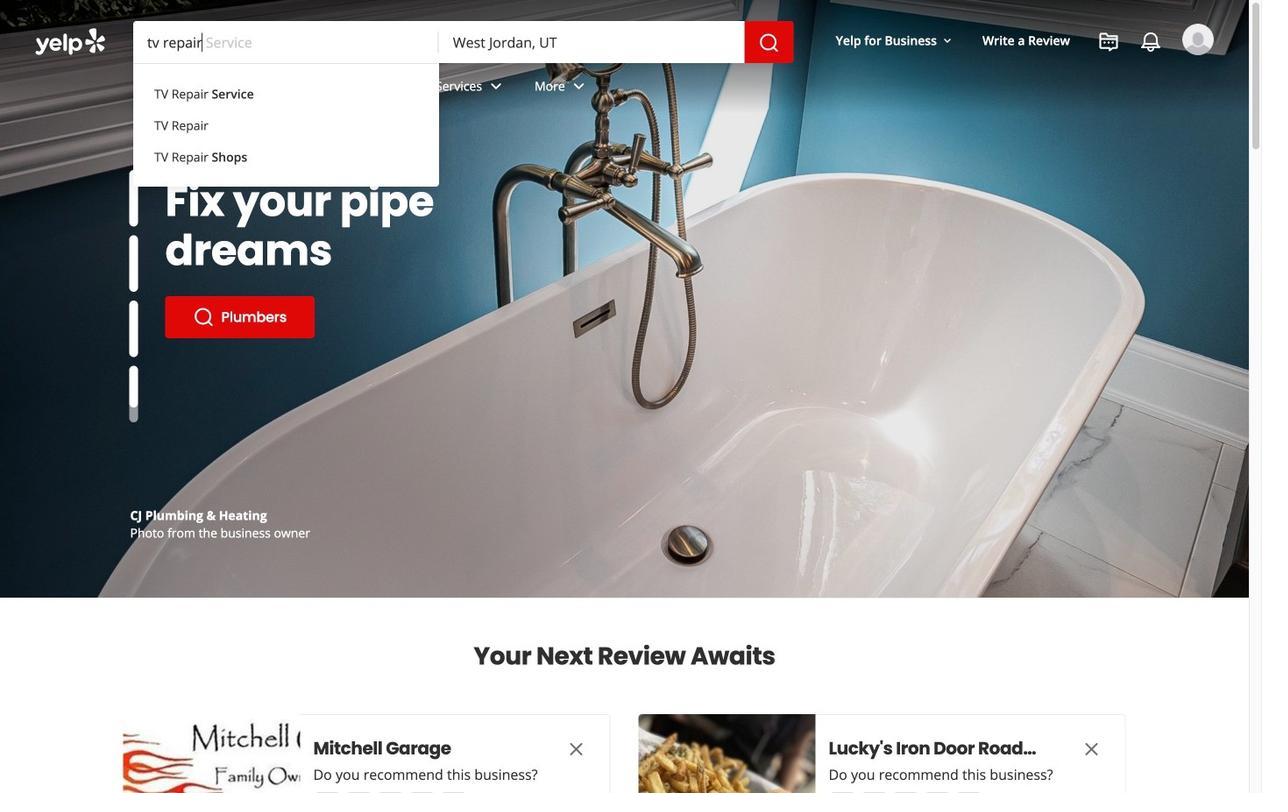 Task type: locate. For each thing, give the bounding box(es) containing it.
  text field
[[133, 21, 439, 63]]

1 horizontal spatial dismiss card image
[[1081, 739, 1102, 760]]

photo of mitchell garage image
[[123, 714, 300, 793]]

2 24 chevron down v2 image from the left
[[569, 76, 590, 97]]

3 select slide image from the top
[[129, 301, 138, 357]]

2 dismiss card image from the left
[[1081, 739, 1102, 760]]

None field
[[133, 21, 439, 63], [439, 21, 745, 63], [133, 21, 439, 63]]

select slide image
[[129, 170, 138, 227], [129, 235, 138, 292], [129, 301, 138, 357], [129, 352, 138, 409]]

dismiss card image
[[566, 739, 587, 760], [1081, 739, 1102, 760]]

None search field
[[133, 21, 794, 63]]

2 select slide image from the top
[[129, 235, 138, 292]]

dismiss card image for photo of mitchell garage
[[566, 739, 587, 760]]

1 horizontal spatial 24 chevron down v2 image
[[569, 76, 590, 97]]

user actions element
[[822, 22, 1239, 130]]

terry t. image
[[1182, 24, 1214, 55]]

24 search v2 image
[[193, 307, 214, 328]]

1 dismiss card image from the left
[[566, 739, 587, 760]]

24 chevron down v2 image
[[486, 76, 507, 97], [569, 76, 590, 97]]

none search field inside explore banner section banner
[[133, 21, 794, 63]]

0 horizontal spatial 24 chevron down v2 image
[[486, 76, 507, 97]]

None search field
[[0, 0, 1249, 187]]

0 horizontal spatial dismiss card image
[[566, 739, 587, 760]]

4 select slide image from the top
[[129, 352, 138, 409]]



Task type: vqa. For each thing, say whether or not it's contained in the screenshot.
the middle with
no



Task type: describe. For each thing, give the bounding box(es) containing it.
none field address, neighborhood, city, state or zip
[[439, 21, 745, 63]]

things to do, nail salons, plumbers text field
[[133, 21, 439, 63]]

24 chevron down v2 image
[[219, 76, 240, 97]]

1 24 chevron down v2 image from the left
[[486, 76, 507, 97]]

explore banner section banner
[[0, 0, 1249, 598]]

  text field inside explore banner section banner
[[133, 21, 439, 63]]

business categories element
[[133, 63, 1214, 114]]

search image
[[759, 32, 780, 54]]

dismiss card image for photo of lucky's iron door roadhouse at the right of page
[[1081, 739, 1102, 760]]

16 chevron down v2 image
[[941, 34, 955, 48]]

address, neighborhood, city, state or zip text field
[[439, 21, 745, 63]]

notifications image
[[1140, 32, 1161, 53]]

photo of lucky's iron door roadhouse image
[[639, 714, 816, 793]]

projects image
[[1098, 32, 1119, 53]]

1 select slide image from the top
[[129, 170, 138, 227]]



